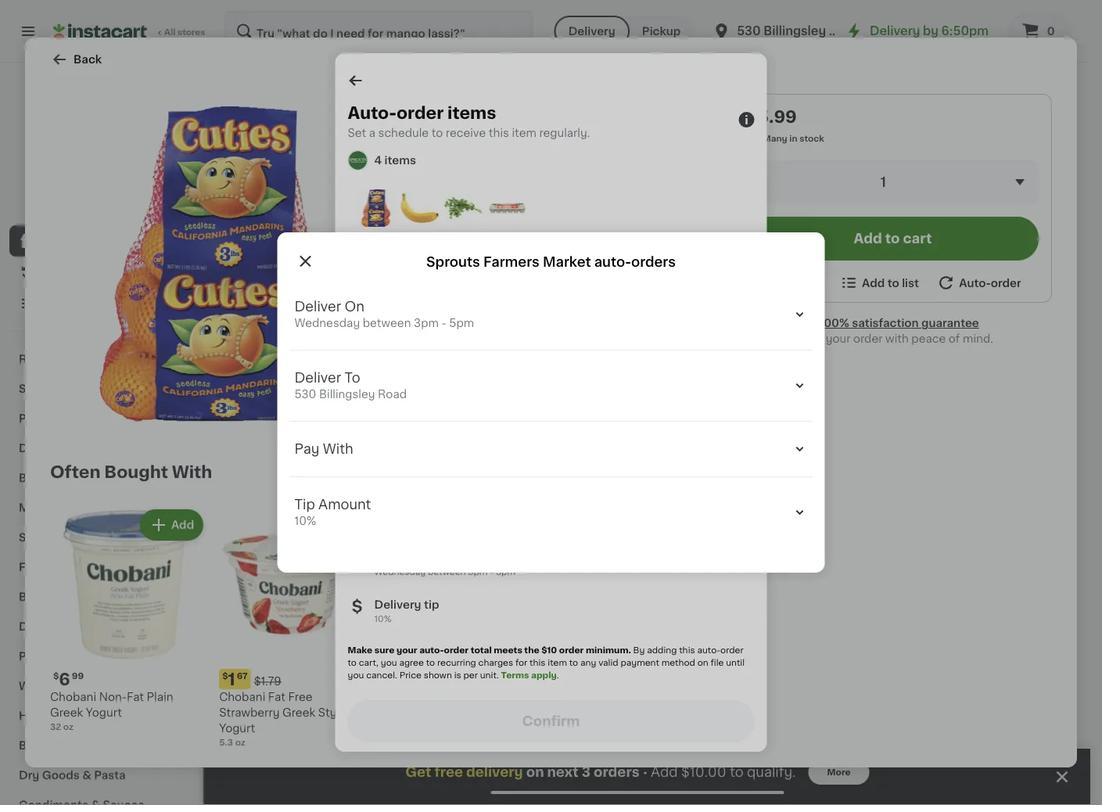 Task type: describe. For each thing, give the bounding box(es) containing it.
100% satisfaction guarantee place your order with peace of mind.
[[793, 318, 994, 344]]

road inside deliver to 530 billingsley road
[[378, 389, 407, 400]]

3 inside treatment tracker modal "dialog"
[[582, 766, 591, 779]]

wednesday between 3pm - 5pm
[[375, 568, 516, 577]]

bought
[[104, 464, 168, 480]]

organic banana $0.79 / lb about 0.41 lb each
[[235, 294, 322, 330]]

$ 4 99
[[392, 671, 423, 688]]

99 inside item carousel region
[[815, 274, 827, 282]]

$ 2 49
[[238, 586, 268, 603]]

goods
[[42, 770, 80, 781]]

dairy & eggs link
[[9, 434, 190, 463]]

lb inside "mandarins bag 3 lb bag"
[[407, 118, 417, 129]]

4 inside auto-order more items dialog
[[375, 155, 382, 166]]

ingredients
[[397, 146, 462, 157]]

guarantee for 100% satisfaction guarantee place your order with peace of mind.
[[922, 318, 980, 329]]

2 each (est.) from the left
[[414, 272, 482, 284]]

organic inside $ 3 88 $4.49 organic raspberries
[[933, 294, 977, 305]]

1 left the 67
[[228, 671, 235, 688]]

100% satisfaction guarantee link
[[820, 315, 980, 331]]

many up the get free delivery on next 3 orders • add $10.00 to qualify.
[[573, 739, 598, 747]]

order inside by adding this auto-order to cart, you agree to recurring charges for this item to any valid payment method on file until you cancel. price shown is per unit.
[[721, 646, 744, 655]]

530 inside popup button
[[738, 25, 761, 37]]

mandarins inside "mandarins bag 3 lb bag"
[[397, 95, 489, 112]]

prepared foods
[[19, 651, 108, 662]]

qualify.
[[748, 766, 797, 779]]

mind.
[[963, 333, 994, 344]]

orders inside treatment tracker modal "dialog"
[[594, 766, 640, 779]]

recipes
[[19, 354, 65, 365]]

mandarins inside ingredients ingredients: mandarins read more
[[465, 162, 523, 173]]

best
[[235, 715, 275, 731]]

about inside 'organic banana $0.79 / lb about 0.41 lb each'
[[235, 322, 261, 330]]

3pm inside auto-order more items dialog
[[468, 568, 488, 577]]

- inside deliver on wednesday between 3pm - 5pm
[[442, 318, 447, 329]]

deliver for deliver on
[[295, 300, 341, 313]]

6.5
[[654, 638, 668, 646]]

recipes link
[[9, 344, 190, 374]]

to inside treatment tracker modal "dialog"
[[730, 766, 744, 779]]

brands
[[66, 384, 106, 395]]

lb right 0.43 at the left top of page
[[425, 322, 432, 330]]

1 horizontal spatial total
[[471, 646, 492, 655]]

greek for fat
[[283, 708, 316, 719]]

1 vertical spatial 4
[[397, 671, 409, 688]]

$5.99
[[748, 108, 797, 125]]

make sure your auto-order total meets the $10 order minimum.
[[348, 646, 632, 655]]

market for sprouts farmers market auto-orders
[[543, 256, 591, 269]]

organic inside $ 1 organic cucumber 1 ct
[[374, 607, 418, 618]]

to inside add to list button
[[888, 277, 900, 288]]

next
[[548, 766, 579, 779]]

on inside by adding this auto-order to cart, you agree to recurring charges for this item to any valid payment method on file until you cancel. price shown is per unit.
[[698, 659, 709, 667]]

0 horizontal spatial you
[[348, 671, 364, 680]]

organic non-gmo up the $10
[[516, 569, 603, 578]]

to inside add to cart button
[[886, 232, 901, 245]]

1 vertical spatial beverages
[[49, 711, 109, 722]]

/ inside 'organic banana $0.79 / lb about 0.41 lb each'
[[261, 309, 265, 318]]

beer
[[19, 740, 45, 751]]

between inside deliver on wednesday between 3pm - 5pm
[[363, 318, 411, 329]]

ingredients button
[[397, 144, 715, 160]]

prepared
[[19, 651, 71, 662]]

cider
[[60, 740, 91, 751]]

2 vertical spatial this
[[530, 659, 546, 667]]

fresh fruit
[[235, 89, 328, 105]]

recurring
[[438, 659, 477, 667]]

0 inside item carousel region
[[244, 273, 255, 289]]

organic non-gmo up $0.32 each (estimated) element
[[236, 256, 324, 264]]

lb right 0.41
[[283, 322, 291, 330]]

$ 0 32
[[238, 273, 268, 289]]

dry
[[19, 770, 39, 781]]

& for seafood
[[50, 503, 60, 513]]

2 for every
[[383, 264, 389, 275]]

ct inside the organic celery 1 ct many in stock
[[241, 622, 250, 631]]

non-gmo
[[655, 569, 701, 578]]

(est.) inside $0.32 each (estimated) element
[[309, 272, 342, 284]]

add to list
[[863, 277, 920, 288]]

order down 0.43 at the left top of page
[[386, 371, 423, 384]]

$10.00
[[682, 766, 727, 779]]

items inside auto-order items set a schedule to receive this item regularly.
[[448, 104, 497, 121]]

chobani fat free strawberry greek style yogurt 5.3 oz
[[219, 692, 347, 747]]

pay
[[295, 443, 320, 456]]

auto- for market
[[595, 256, 632, 269]]

/ inside $0.59 / lb about 0.43 lb each
[[402, 309, 406, 318]]

many down $5.99
[[763, 134, 788, 143]]

lb up 0.41
[[267, 309, 275, 318]]

price
[[400, 671, 422, 680]]

terms apply .
[[499, 671, 559, 680]]

1 up sure
[[374, 622, 378, 631]]

greek for non-
[[50, 708, 83, 719]]

delivery by 6:50pm link
[[845, 22, 989, 41]]

organic non-gmo up tip
[[376, 569, 463, 578]]

& inside love beets white wine & balsamic beets 6.5 oz container
[[654, 623, 662, 634]]

sprouts for sprouts farmers market
[[32, 156, 76, 167]]

organic inside the organic celery 1 ct many in stock
[[235, 607, 279, 618]]

product group containing 6
[[50, 506, 207, 733]]

read more button
[[397, 175, 458, 191]]

dry goods & pasta link
[[9, 761, 190, 791]]

about inside $0.59 / lb about 0.43 lb each
[[374, 322, 401, 330]]

$1.79
[[254, 676, 281, 687]]

order up any
[[560, 646, 584, 655]]

fat for non-
[[127, 692, 144, 703]]

back button
[[50, 50, 102, 69]]

payment method
[[375, 468, 472, 479]]

item inside by adding this auto-order to cart, you agree to recurring charges for this item to any valid payment method on file until you cancel. price shown is per unit.
[[548, 659, 567, 667]]

sprouts farmers market auto-orders dialog
[[277, 232, 825, 573]]

unit.
[[480, 671, 499, 680]]

tip
[[295, 498, 315, 512]]

0 vertical spatial many in stock
[[763, 134, 825, 143]]

$ inside $ 1 67
[[222, 672, 228, 681]]

& for cider
[[48, 740, 57, 751]]

deli link
[[9, 612, 190, 642]]

pint
[[799, 309, 816, 318]]

hard
[[19, 711, 46, 722]]

snacks & candy
[[19, 532, 112, 543]]

view
[[879, 92, 906, 103]]

a
[[369, 128, 376, 139]]

$ inside button
[[796, 587, 802, 596]]

stock inside the organic celery 1 ct many in stock
[[287, 638, 312, 646]]

delivery tip 10%
[[375, 600, 439, 623]]

sprouts farmers market logo image for 4
[[348, 150, 368, 171]]

amount
[[319, 498, 371, 512]]

organic inside 'organic banana $0.79 / lb about 0.41 lb each'
[[235, 294, 279, 305]]

99 for chobani non-fat plain greek yogurt
[[72, 672, 84, 681]]

this inside auto-order items set a schedule to receive this item regularly.
[[489, 128, 510, 139]]

balsamic
[[665, 623, 715, 634]]

sprouts farmers market logo image for sprouts
[[65, 81, 134, 150]]

add to list button
[[840, 273, 920, 293]]

$0.79
[[235, 309, 259, 318]]

2 horizontal spatial this
[[680, 646, 696, 655]]

container inside love beets white wine & balsamic beets 6.5 oz container
[[682, 638, 725, 646]]

road inside popup button
[[830, 25, 861, 37]]

vegetables
[[287, 402, 385, 418]]

order inside 100% satisfaction guarantee place your order with peace of mind.
[[854, 333, 883, 344]]

farmers for sprouts farmers market auto-orders
[[484, 256, 540, 269]]

payment
[[375, 468, 425, 479]]

item carousel region containing fresh fruit
[[235, 81, 1060, 382]]

order up recurring
[[444, 646, 469, 655]]

service type group
[[555, 16, 694, 47]]

pasta
[[94, 770, 126, 781]]

seafood
[[62, 503, 110, 513]]

wednesday inside auto-order more items dialog
[[375, 568, 426, 577]]

1 inside the organic celery 1 ct many in stock
[[235, 622, 239, 631]]

5pm inside auto-order more items dialog
[[496, 568, 516, 577]]

all stores link
[[53, 9, 207, 53]]

apply
[[532, 671, 557, 680]]

beer & cider link
[[9, 731, 190, 761]]

yogurt inside 'chobani fat free strawberry greek style yogurt 5.3 oz'
[[219, 723, 255, 734]]

organic non-gmo up 49
[[236, 569, 324, 578]]

receive
[[446, 128, 486, 139]]

yogurt for no
[[594, 708, 630, 719]]

item inside auto-order items set a schedule to receive this item regularly.
[[512, 128, 537, 139]]

6 for chobani non-fat plain greek yogurt
[[59, 671, 70, 688]]

get free delivery on next 3 orders • add $10.00 to qualify.
[[406, 766, 797, 779]]

sprouts brands
[[19, 384, 106, 395]]

$ inside the $ 0 32
[[238, 274, 244, 282]]

$ 1 67
[[222, 671, 248, 688]]

organic banana image
[[401, 189, 439, 227]]

view all (40+)
[[879, 92, 955, 103]]

3pm inside deliver on wednesday between 3pm - 5pm
[[414, 318, 439, 329]]

pickup button
[[630, 16, 694, 47]]

each inside $0.59 / lb about 0.43 lb each
[[435, 322, 456, 330]]

every 2 weeks
[[348, 264, 428, 275]]

charges
[[479, 659, 514, 667]]

fresh for fresh vegetables
[[235, 402, 283, 418]]

chobani for chobani non-fat plain greek yogurt
[[50, 692, 96, 703]]

2 (est.) from the left
[[448, 272, 482, 284]]

chobani inside the chobani no fat vanilla greek yogurt 32 oz
[[558, 692, 604, 703]]

the
[[525, 646, 540, 655]]

sponsored badge image
[[654, 650, 701, 659]]

billingsley inside deliver to 530 billingsley road
[[319, 389, 375, 400]]

more
[[429, 178, 458, 189]]

foods
[[73, 651, 108, 662]]

market for sprouts farmers market
[[128, 156, 168, 167]]

cart,
[[359, 659, 379, 667]]

3 inside $ 3 88 $4.49 organic raspberries
[[942, 273, 953, 289]]

100% for 100% satisfaction guarantee
[[40, 190, 64, 198]]

wednesday inside deliver on wednesday between 3pm - 5pm
[[295, 318, 360, 329]]

delivery button
[[555, 16, 630, 47]]

67
[[237, 672, 248, 681]]

plain inside the chobani non-fat plain greek yogurt 32 oz
[[147, 692, 173, 703]]

oz inside love beets white wine & balsamic beets 6.5 oz container
[[670, 638, 680, 646]]

& left pasta
[[82, 770, 91, 781]]

bakery
[[19, 592, 58, 603]]

plain inside stonyfield organic whole milk plain yogurt
[[413, 708, 440, 719]]

frozen link
[[9, 553, 190, 582]]

billingsley inside popup button
[[764, 25, 827, 37]]

fresh for fresh fruit
[[235, 89, 283, 105]]

deliver for deliver to
[[295, 371, 341, 385]]

•
[[643, 766, 648, 779]]

$ inside $ 4 99
[[392, 672, 397, 681]]

100% for 100% satisfaction guarantee place your order with peace of mind.
[[820, 318, 850, 329]]

to inside auto-order items set a schedule to receive this item regularly.
[[432, 128, 443, 139]]

chobani non-fat plain greek yogurt 32 oz
[[50, 692, 173, 732]]

1 vertical spatial with
[[172, 464, 212, 480]]

1 vertical spatial items
[[385, 155, 416, 166]]

5pm inside deliver on wednesday between 3pm - 5pm
[[450, 318, 475, 329]]

4 items
[[375, 155, 416, 166]]

organic inside organic blueberries 1 pint container
[[793, 294, 837, 305]]

auto- for total
[[348, 371, 387, 384]]

530 billingsley road
[[738, 25, 861, 37]]

your inside auto-order more items dialog
[[397, 646, 418, 655]]

product group containing 0
[[235, 138, 362, 351]]



Task type: vqa. For each thing, say whether or not it's contained in the screenshot.
meals within 'link'
no



Task type: locate. For each thing, give the bounding box(es) containing it.
0 vertical spatial total
[[427, 371, 458, 384]]

10% down tip
[[295, 516, 317, 527]]

32 inside the chobani non-fat plain greek yogurt 32 oz
[[50, 723, 61, 732]]

32
[[257, 274, 268, 282], [50, 723, 61, 732], [558, 723, 569, 732]]

1 vertical spatial beets
[[718, 623, 750, 634]]

1 horizontal spatial market
[[543, 256, 591, 269]]

sprouts farmers market logo image down set
[[348, 150, 368, 171]]

0 horizontal spatial each (est.)
[[275, 272, 342, 284]]

sprouts
[[32, 156, 76, 167], [427, 256, 481, 269], [19, 384, 63, 395]]

2 / from the left
[[402, 309, 406, 318]]

99 inside $ 4 99
[[411, 672, 423, 681]]

ct inside $ 1 organic cucumber 1 ct
[[380, 622, 389, 631]]

1 fat from the left
[[127, 692, 144, 703]]

2 6 from the left
[[567, 671, 578, 688]]

1 horizontal spatial your
[[826, 333, 851, 344]]

bag
[[493, 95, 527, 112]]

to down make
[[348, 659, 357, 667]]

1 horizontal spatial between
[[428, 568, 466, 577]]

0 vertical spatial auto-
[[348, 104, 397, 121]]

eggs
[[64, 443, 92, 454]]

2 horizontal spatial 32
[[558, 723, 569, 732]]

1 vertical spatial fresh
[[235, 402, 283, 418]]

greek inside the chobani no fat vanilla greek yogurt 32 oz
[[558, 708, 591, 719]]

oz inside the chobani non-fat plain greek yogurt 32 oz
[[63, 723, 74, 732]]

10%
[[295, 516, 317, 527], [375, 615, 392, 623]]

farmers inside sprouts farmers market auto-orders dialog
[[484, 256, 540, 269]]

99 for chobani no fat vanilla greek yogurt
[[579, 672, 591, 681]]

deliver to 530 billingsley road
[[295, 371, 407, 400]]

0 horizontal spatial method
[[428, 468, 472, 479]]

market inside dialog
[[543, 256, 591, 269]]

1 horizontal spatial sprouts farmers market logo image
[[348, 150, 368, 171]]

1 fresh from the top
[[235, 89, 283, 105]]

meets
[[494, 646, 523, 655]]

order inside button
[[992, 277, 1022, 288]]

auto- for items
[[348, 104, 397, 121]]

fat for no
[[625, 692, 643, 703]]

1 vertical spatial road
[[378, 389, 407, 400]]

6
[[59, 671, 70, 688], [567, 671, 578, 688]]

with inside dropdown button
[[323, 443, 354, 456]]

1 horizontal spatial greek
[[283, 708, 316, 719]]

2 vertical spatial item carousel region
[[235, 708, 1060, 805]]

sprouts farmers market
[[32, 156, 168, 167]]

3 fat from the left
[[625, 692, 643, 703]]

$ 6 99 right .
[[561, 671, 591, 688]]

read
[[397, 178, 426, 189]]

0 horizontal spatial 2
[[244, 586, 254, 603]]

1 horizontal spatial 6
[[567, 671, 578, 688]]

to right '$10.00'
[[730, 766, 744, 779]]

you down cart,
[[348, 671, 364, 680]]

farmers
[[79, 156, 125, 167], [484, 256, 540, 269]]

1 vertical spatial item carousel region
[[235, 395, 1060, 695]]

chobani down .
[[558, 692, 604, 703]]

& for candy
[[62, 532, 72, 543]]

delivery left "by"
[[870, 25, 921, 37]]

in down 0.41
[[277, 337, 285, 346]]

1 vertical spatial -
[[490, 568, 494, 577]]

4 down agree
[[397, 671, 409, 688]]

2 item carousel region from the top
[[235, 395, 1060, 695]]

1 horizontal spatial you
[[381, 659, 397, 667]]

on left file
[[698, 659, 709, 667]]

1 horizontal spatial container
[[819, 309, 861, 318]]

add inside treatment tracker modal "dialog"
[[651, 766, 678, 779]]

each up $0.59 / lb about 0.43 lb each
[[414, 272, 445, 284]]

fat inside the chobani non-fat plain greek yogurt 32 oz
[[127, 692, 144, 703]]

5pm
[[450, 318, 475, 329], [496, 568, 516, 577]]

1 horizontal spatial (est.)
[[448, 272, 482, 284]]

many
[[763, 134, 788, 143], [250, 337, 275, 346], [250, 638, 275, 646], [573, 739, 598, 747]]

(est.) up banana
[[309, 272, 342, 284]]

greek inside 'chobani fat free strawberry greek style yogurt 5.3 oz'
[[283, 708, 316, 719]]

items up read
[[385, 155, 416, 166]]

guarantee
[[121, 190, 166, 198], [922, 318, 980, 329]]

chobani inside 'chobani fat free strawberry greek style yogurt 5.3 oz'
[[219, 692, 266, 703]]

peace
[[912, 333, 947, 344]]

3 chobani from the left
[[558, 692, 604, 703]]

6 for chobani no fat vanilla greek yogurt
[[567, 671, 578, 688]]

satisfaction for 100% satisfaction guarantee place your order with peace of mind.
[[853, 318, 919, 329]]

many down 0.41
[[250, 337, 275, 346]]

4 down a
[[375, 155, 382, 166]]

sprouts farmers market logo image
[[65, 81, 134, 150], [348, 150, 368, 171]]

0 horizontal spatial chobani
[[50, 692, 96, 703]]

satisfaction for 100% satisfaction guarantee
[[66, 190, 118, 198]]

each down banana
[[293, 322, 314, 330]]

chobani up strawberry
[[219, 692, 266, 703]]

each (est.) inside $0.32 each (estimated) element
[[275, 272, 342, 284]]

lb
[[407, 118, 417, 129], [267, 309, 275, 318], [408, 309, 416, 318], [283, 322, 291, 330], [425, 322, 432, 330]]

tip amount 10%
[[295, 498, 371, 527]]

cancel.
[[366, 671, 398, 680]]

milk
[[389, 708, 411, 719]]

sprouts up 100% satisfaction guarantee button
[[32, 156, 76, 167]]

1 deliver from the top
[[295, 300, 341, 313]]

in
[[790, 134, 798, 143], [277, 337, 285, 346], [277, 638, 285, 646], [600, 739, 608, 747]]

beets up balsamic
[[683, 607, 715, 618]]

product group containing love beets white wine & balsamic beets
[[654, 451, 781, 662]]

0 horizontal spatial (est.)
[[309, 272, 342, 284]]

oz up sponsored badge image
[[670, 638, 680, 646]]

delivery for delivery by 6:50pm
[[870, 25, 921, 37]]

sprouts inside "link"
[[32, 156, 76, 167]]

dry goods & pasta
[[19, 770, 126, 781]]

many in stock inside item carousel region
[[250, 337, 312, 346]]

view all (40+) button
[[873, 81, 972, 113]]

style
[[318, 708, 347, 719]]

3 greek from the left
[[558, 708, 591, 719]]

main content
[[204, 63, 1091, 805]]

0 horizontal spatial ct
[[241, 622, 250, 631]]

lb up 0.43 at the left top of page
[[408, 309, 416, 318]]

your inside 100% satisfaction guarantee place your order with peace of mind.
[[826, 333, 851, 344]]

0 horizontal spatial plain
[[147, 692, 173, 703]]

yogurt down wine link
[[86, 708, 122, 719]]

2 for $
[[244, 586, 254, 603]]

sprouts brands link
[[9, 374, 190, 404]]

0 horizontal spatial beets
[[683, 607, 715, 618]]

4
[[375, 155, 382, 166], [397, 671, 409, 688]]

0 vertical spatial with
[[323, 443, 354, 456]]

32 for non-
[[50, 723, 61, 732]]

fat inside 'chobani fat free strawberry greek style yogurt 5.3 oz'
[[268, 692, 286, 703]]

fat inside the chobani no fat vanilla greek yogurt 32 oz
[[625, 692, 643, 703]]

3 item carousel region from the top
[[235, 708, 1060, 805]]

on left next
[[527, 766, 544, 779]]

2 fresh from the top
[[235, 402, 283, 418]]

2 vertical spatial many in stock
[[573, 739, 635, 747]]

$ inside $ 2 49
[[238, 587, 244, 596]]

more
[[828, 768, 851, 777]]

530 inside deliver to 530 billingsley road
[[295, 389, 317, 400]]

this down the
[[530, 659, 546, 667]]

1 vertical spatial 5pm
[[496, 568, 516, 577]]

to up shown
[[426, 659, 435, 667]]

1 6 from the left
[[59, 671, 70, 688]]

auto- for your
[[420, 646, 444, 655]]

delivery inside delivery tip 10%
[[375, 600, 422, 611]]

shown
[[424, 671, 452, 680]]

orders inside dialog
[[632, 256, 676, 269]]

& right meat
[[50, 503, 60, 513]]

market inside "link"
[[128, 156, 168, 167]]

item carousel region containing best sellers
[[235, 708, 1060, 805]]

celery
[[281, 607, 318, 618]]

all
[[909, 92, 922, 103]]

add to cart
[[854, 232, 933, 245]]

1 greek from the left
[[50, 708, 83, 719]]

49
[[256, 587, 268, 596]]

0 horizontal spatial delivery
[[375, 600, 422, 611]]

0 vertical spatial container
[[819, 309, 861, 318]]

per
[[464, 671, 478, 680]]

whole
[[494, 692, 529, 703]]

0 horizontal spatial 3pm
[[414, 318, 439, 329]]

sprouts down recipes
[[19, 384, 63, 395]]

1 horizontal spatial $ 6 99
[[561, 671, 591, 688]]

$3.88 original price: $4.49 element
[[933, 271, 1060, 291]]

order up "raspberries"
[[992, 277, 1022, 288]]

billingsley
[[764, 25, 827, 37], [319, 389, 375, 400]]

deli
[[19, 622, 41, 632]]

ingredients ingredients: mandarins read more
[[397, 146, 523, 189]]

sprouts for sprouts farmers market auto-orders
[[427, 256, 481, 269]]

0 vertical spatial items
[[448, 104, 497, 121]]

to left any
[[570, 659, 579, 667]]

10% for delivery
[[375, 615, 392, 623]]

1 horizontal spatial wine
[[752, 607, 780, 618]]

0 vertical spatial you
[[381, 659, 397, 667]]

1 horizontal spatial 5pm
[[496, 568, 516, 577]]

32 inside the chobani no fat vanilla greek yogurt 32 oz
[[558, 723, 569, 732]]

ct down $ 2 49
[[241, 622, 250, 631]]

add inside auto-order more items dialog
[[732, 468, 755, 479]]

10% for tip
[[295, 516, 317, 527]]

yogurt down is
[[443, 708, 479, 719]]

love
[[654, 607, 680, 618]]

1 horizontal spatial method
[[662, 659, 696, 667]]

each
[[275, 272, 306, 284], [414, 272, 445, 284], [293, 322, 314, 330], [435, 322, 456, 330]]

2 greek from the left
[[283, 708, 316, 719]]

delivery for delivery tip 10%
[[375, 600, 422, 611]]

many up $1.79
[[250, 638, 275, 646]]

to up the ingredients
[[432, 128, 443, 139]]

beverages down dairy & eggs
[[19, 473, 79, 484]]

0 inside button
[[1048, 26, 1056, 37]]

farmers for sprouts farmers market
[[79, 156, 125, 167]]

0 horizontal spatial this
[[489, 128, 510, 139]]

sprouts farmers market logo image inside auto-order more items dialog
[[348, 150, 368, 171]]

3pm up cucumber
[[468, 568, 488, 577]]

cucumber
[[421, 607, 479, 618]]

container right pint on the top right
[[819, 309, 861, 318]]

0 horizontal spatial between
[[363, 318, 411, 329]]

1 chobani from the left
[[50, 692, 96, 703]]

1 vertical spatial guarantee
[[922, 318, 980, 329]]

0 vertical spatial mandarins
[[397, 95, 489, 112]]

2 horizontal spatial greek
[[558, 708, 591, 719]]

order inside auto-order items set a schedule to receive this item regularly.
[[397, 104, 444, 121]]

1 $ 6 99 from the left
[[53, 671, 84, 688]]

$0.32 each (estimated) element
[[235, 271, 362, 291]]

0 vertical spatial method
[[428, 468, 472, 479]]

0 horizontal spatial on
[[527, 766, 544, 779]]

more button
[[809, 760, 870, 785]]

deliver on wednesday between 3pm - 5pm
[[295, 300, 475, 329]]

all
[[164, 28, 176, 36]]

on
[[698, 659, 709, 667], [527, 766, 544, 779]]

order left with on the right of the page
[[854, 333, 883, 344]]

0 vertical spatial beets
[[683, 607, 715, 618]]

0 vertical spatial on
[[698, 659, 709, 667]]

fresh vegetables
[[235, 402, 385, 418]]

free
[[288, 692, 313, 703]]

organic non-gmo up organic blueberries 1 pint container
[[795, 256, 882, 264]]

& right 'beer'
[[48, 740, 57, 751]]

each up banana
[[275, 272, 306, 284]]

0 vertical spatial this
[[489, 128, 510, 139]]

greek inside the chobani non-fat plain greek yogurt 32 oz
[[50, 708, 83, 719]]

1 horizontal spatial items
[[448, 104, 497, 121]]

free
[[435, 766, 463, 779]]

1 ct from the left
[[241, 622, 250, 631]]

many in stock down $5.99
[[763, 134, 825, 143]]

100% down organic blueberries 1 pint container
[[820, 318, 850, 329]]

non- inside the chobani non-fat plain greek yogurt 32 oz
[[99, 692, 127, 703]]

2 chobani from the left
[[219, 692, 266, 703]]

1 vertical spatial between
[[428, 568, 466, 577]]

items
[[448, 104, 497, 121], [385, 155, 416, 166]]

greek up the 'cider'
[[50, 708, 83, 719]]

every
[[348, 264, 380, 275]]

plain
[[147, 692, 173, 703], [413, 708, 440, 719]]

1 vertical spatial total
[[471, 646, 492, 655]]

sure
[[375, 646, 395, 655]]

0 vertical spatial deliver
[[295, 300, 341, 313]]

1 about from the left
[[235, 322, 261, 330]]

each (est.) up banana
[[275, 272, 342, 284]]

until
[[727, 659, 745, 667]]

0 vertical spatial guarantee
[[121, 190, 166, 198]]

0 horizontal spatial 10%
[[295, 516, 317, 527]]

1 vertical spatial method
[[662, 659, 696, 667]]

99 for stonyfield organic whole milk plain yogurt
[[411, 672, 423, 681]]

chobani for chobani fat free strawberry greek style yogurt
[[219, 692, 266, 703]]

satisfaction inside 100% satisfaction guarantee place your order with peace of mind.
[[853, 318, 919, 329]]

delivery left tip
[[375, 600, 422, 611]]

1 vertical spatial plain
[[413, 708, 440, 719]]

beets down white
[[718, 623, 750, 634]]

99 up pint on the top right
[[815, 274, 827, 282]]

0 vertical spatial item
[[512, 128, 537, 139]]

1 horizontal spatial -
[[490, 568, 494, 577]]

between inside auto-order more items dialog
[[428, 568, 466, 577]]

delivery by 6:50pm
[[870, 25, 989, 37]]

32 inside the $ 0 32
[[257, 274, 268, 282]]

1
[[793, 309, 797, 318], [383, 586, 391, 603], [235, 622, 239, 631], [374, 622, 378, 631], [228, 671, 235, 688]]

treatment tracker modal dialog
[[204, 749, 1091, 805]]

deliver inside deliver to 530 billingsley road
[[295, 371, 341, 385]]

0 horizontal spatial sprouts farmers market logo image
[[65, 81, 134, 150]]

by adding this auto-order to cart, you agree to recurring charges for this item to any valid payment method on file until you cancel. price shown is per unit.
[[348, 646, 745, 680]]

product group containing 3
[[933, 138, 1060, 320]]

0 vertical spatial 100%
[[40, 190, 64, 198]]

method down sponsored badge image
[[662, 659, 696, 667]]

0 horizontal spatial 0
[[244, 273, 255, 289]]

0 horizontal spatial 3
[[397, 118, 404, 129]]

yogurt inside the chobani no fat vanilla greek yogurt 32 oz
[[594, 708, 630, 719]]

10% inside delivery tip 10%
[[375, 615, 392, 623]]

10% inside the tip amount 10%
[[295, 516, 317, 527]]

2 deliver from the top
[[295, 371, 341, 385]]

1 vertical spatial 2
[[244, 586, 254, 603]]

main content containing fresh fruit
[[204, 63, 1091, 805]]

meat
[[19, 503, 48, 513]]

for
[[516, 659, 528, 667]]

each inside 'organic banana $0.79 / lb about 0.41 lb each'
[[293, 322, 314, 330]]

auto-order
[[960, 277, 1022, 288]]

in up the get free delivery on next 3 orders • add $10.00 to qualify.
[[600, 739, 608, 747]]

0 vertical spatial 5pm
[[450, 318, 475, 329]]

1 each (est.) from the left
[[275, 272, 342, 284]]

2 horizontal spatial many in stock
[[763, 134, 825, 143]]

1 (est.) from the left
[[309, 272, 342, 284]]

pay with button
[[290, 422, 813, 477]]

1 horizontal spatial farmers
[[484, 256, 540, 269]]

oz down hard beverages on the left of page
[[63, 723, 74, 732]]

wine
[[752, 607, 780, 618], [19, 681, 47, 692]]

satisfaction inside 100% satisfaction guarantee button
[[66, 190, 118, 198]]

between down $0.59
[[363, 318, 411, 329]]

None search field
[[224, 9, 534, 53]]

product group containing 2
[[235, 451, 362, 652]]

order up until
[[721, 646, 744, 655]]

oz right "5.3" on the bottom of page
[[235, 739, 246, 747]]

2 ct from the left
[[380, 622, 389, 631]]

container inside organic blueberries 1 pint container
[[819, 309, 861, 318]]

farmers inside sprouts farmers market "link"
[[79, 156, 125, 167]]

add to cart button
[[748, 217, 1040, 261]]

$3.50 original price: $3.99 element
[[654, 584, 781, 605]]

3 inside "mandarins bag 3 lb bag"
[[397, 118, 404, 129]]

530
[[738, 25, 761, 37], [295, 389, 317, 400]]

add button inside auto-order more items dialog
[[732, 466, 755, 481]]

beets
[[683, 607, 715, 618], [718, 623, 750, 634]]

1 / from the left
[[261, 309, 265, 318]]

between
[[363, 318, 411, 329], [428, 568, 466, 577]]

sprouts cage free large brown grade a eggs image
[[489, 189, 526, 227]]

$ 6 99 for chobani non-fat plain greek yogurt
[[53, 671, 84, 688]]

1 vertical spatial 100%
[[820, 318, 850, 329]]

guarantee for 100% satisfaction guarantee
[[121, 190, 166, 198]]

agree
[[400, 659, 424, 667]]

item carousel region containing fresh vegetables
[[235, 395, 1060, 695]]

$ 6 99 for chobani no fat vanilla greek yogurt
[[561, 671, 591, 688]]

on
[[345, 300, 365, 313]]

/ up 0.41
[[261, 309, 265, 318]]

chobani up hard beverages on the left of page
[[50, 692, 96, 703]]

0 vertical spatial market
[[128, 156, 168, 167]]

$ inside $ 3 88 $4.49 organic raspberries
[[936, 274, 942, 282]]

0 vertical spatial between
[[363, 318, 411, 329]]

1 horizontal spatial beets
[[718, 623, 750, 634]]

0 vertical spatial 4
[[375, 155, 382, 166]]

3pm
[[414, 318, 439, 329], [468, 568, 488, 577]]

oz inside 'chobani fat free strawberry greek style yogurt 5.3 oz'
[[235, 739, 246, 747]]

this down balsamic
[[680, 646, 696, 655]]

sprouts farmers market logo image inside sprouts farmers market "link"
[[65, 81, 134, 150]]

3 left '88'
[[942, 273, 953, 289]]

1 horizontal spatial this
[[530, 659, 546, 667]]

100% down 'sprouts farmers market'
[[40, 190, 64, 198]]

list
[[903, 277, 920, 288]]

organic inside stonyfield organic whole milk plain yogurt
[[448, 692, 492, 703]]

many inside the organic celery 1 ct many in stock
[[250, 638, 275, 646]]

auto- for this
[[698, 646, 721, 655]]

fresh left fruit
[[235, 89, 283, 105]]

sprouts farmers market logo image up 'sprouts farmers market'
[[65, 81, 134, 150]]

on inside treatment tracker modal "dialog"
[[527, 766, 544, 779]]

method right payment
[[428, 468, 472, 479]]

99 down foods
[[72, 672, 84, 681]]

many in stock up the get free delivery on next 3 orders • add $10.00 to qualify.
[[573, 739, 635, 747]]

1 vertical spatial orders
[[594, 766, 640, 779]]

with right pay
[[323, 443, 354, 456]]

deliver inside deliver on wednesday between 3pm - 5pm
[[295, 300, 341, 313]]

/
[[261, 309, 265, 318], [402, 309, 406, 318]]

$1.67 original price: $1.79 element
[[219, 669, 376, 690]]

greek for no
[[558, 708, 591, 719]]

$ 6 99
[[53, 671, 84, 688], [561, 671, 591, 688]]

sprouts for sprouts brands
[[19, 384, 63, 395]]

guarantee inside 100% satisfaction guarantee place your order with peace of mind.
[[922, 318, 980, 329]]

with right the bought
[[172, 464, 212, 480]]

2 about from the left
[[374, 322, 401, 330]]

99 down agree
[[411, 672, 423, 681]]

yogurt for organic
[[443, 708, 479, 719]]

beverages inside "link"
[[19, 473, 79, 484]]

0 horizontal spatial 32
[[50, 723, 61, 732]]

in inside the organic celery 1 ct many in stock
[[277, 638, 285, 646]]

1 horizontal spatial satisfaction
[[853, 318, 919, 329]]

wine inside love beets white wine & balsamic beets 6.5 oz container
[[752, 607, 780, 618]]

product group containing organic
[[514, 451, 641, 633]]

deliver up 'fresh vegetables'
[[295, 371, 341, 385]]

2 left 49
[[244, 586, 254, 603]]

greek down free at the left bottom
[[283, 708, 316, 719]]

any
[[581, 659, 597, 667]]

delivery for delivery
[[569, 26, 616, 37]]

order
[[397, 104, 444, 121], [992, 277, 1022, 288], [854, 333, 883, 344], [386, 371, 423, 384], [444, 646, 469, 655], [560, 646, 584, 655], [721, 646, 744, 655]]

0 horizontal spatial billingsley
[[319, 389, 375, 400]]

get
[[406, 766, 432, 779]]

2 inside auto-order more items dialog
[[383, 264, 389, 275]]

1 horizontal spatial 100%
[[820, 318, 850, 329]]

& left the 'candy'
[[62, 532, 72, 543]]

fat right no
[[625, 692, 643, 703]]

wednesday
[[295, 318, 360, 329], [375, 568, 426, 577]]

deliver down $0.32 each (estimated) element
[[295, 300, 341, 313]]

auto-order more items dialog
[[335, 53, 767, 752]]

6:50pm
[[942, 25, 989, 37]]

guarantee inside 100% satisfaction guarantee button
[[121, 190, 166, 198]]

1 horizontal spatial 530
[[738, 25, 761, 37]]

2 fat from the left
[[268, 692, 286, 703]]

0 horizontal spatial your
[[397, 646, 418, 655]]

auto- inside auto-order items set a schedule to receive this item regularly.
[[348, 104, 397, 121]]

greek
[[50, 708, 83, 719], [283, 708, 316, 719], [558, 708, 591, 719]]

0 horizontal spatial with
[[172, 464, 212, 480]]

organic cilantro image
[[445, 189, 483, 227]]

1 horizontal spatial 3
[[582, 766, 591, 779]]

beverages link
[[9, 463, 190, 493]]

method inside by adding this auto-order to cart, you agree to recurring charges for this item to any valid payment method on file until you cancel. price shown is per unit.
[[662, 659, 696, 667]]

99 down any
[[579, 672, 591, 681]]

container down balsamic
[[682, 638, 725, 646]]

wednesday down on
[[295, 318, 360, 329]]

0 vertical spatial 10%
[[295, 516, 317, 527]]

0 horizontal spatial satisfaction
[[66, 190, 118, 198]]

instacart logo image
[[53, 22, 147, 41]]

1 inside organic blueberries 1 pint container
[[793, 309, 797, 318]]

$ inside $ 1 organic cucumber 1 ct
[[378, 587, 383, 596]]

pickup
[[643, 26, 681, 37]]

1 item carousel region from the top
[[235, 81, 1060, 382]]

0 horizontal spatial 6
[[59, 671, 70, 688]]

each inside $0.32 each (estimated) element
[[275, 272, 306, 284]]

2 inside item carousel region
[[244, 586, 254, 603]]

1 left tip
[[383, 586, 391, 603]]

mandarins up sprouts cage free large brown grade a eggs "icon"
[[465, 162, 523, 173]]

this down bag
[[489, 128, 510, 139]]

2 $ 6 99 from the left
[[561, 671, 591, 688]]

sprouts down organic cilantro image
[[427, 256, 481, 269]]

organic non-gmo up "auto-order" button
[[934, 256, 1022, 264]]

32 for no
[[558, 723, 569, 732]]

2 horizontal spatial chobani
[[558, 692, 604, 703]]

& left eggs
[[52, 443, 61, 454]]

0 vertical spatial 3
[[397, 118, 404, 129]]

your up agree
[[397, 646, 418, 655]]

/ up 0.43 at the left top of page
[[402, 309, 406, 318]]

1 vertical spatial your
[[397, 646, 418, 655]]

product group
[[235, 138, 362, 351], [514, 138, 641, 338], [654, 138, 781, 338], [793, 138, 920, 320], [933, 138, 1060, 320], [235, 451, 362, 652], [374, 451, 501, 633], [514, 451, 641, 633], [654, 451, 781, 662], [50, 506, 207, 733], [219, 506, 376, 749], [235, 764, 362, 805], [374, 764, 501, 805], [514, 764, 641, 805], [654, 764, 781, 805], [793, 764, 920, 805], [933, 764, 1060, 805]]

1 horizontal spatial 3pm
[[468, 568, 488, 577]]

0 vertical spatial road
[[830, 25, 861, 37]]

& for eggs
[[52, 443, 61, 454]]

yogurt for non-
[[86, 708, 122, 719]]

by
[[924, 25, 939, 37]]

1 horizontal spatial many in stock
[[573, 739, 635, 747]]

oz inside the chobani no fat vanilla greek yogurt 32 oz
[[571, 723, 581, 732]]

plain down prepared foods link
[[147, 692, 173, 703]]

1 vertical spatial wednesday
[[375, 568, 426, 577]]

1 vertical spatial wine
[[19, 681, 47, 692]]

in down celery
[[277, 638, 285, 646]]

auto- inside button
[[960, 277, 992, 288]]

item carousel region
[[235, 81, 1060, 382], [235, 395, 1060, 695], [235, 708, 1060, 805]]

1 vertical spatial many in stock
[[250, 337, 312, 346]]

in down $5.99
[[790, 134, 798, 143]]

0 horizontal spatial -
[[442, 318, 447, 329]]

with
[[886, 333, 909, 344]]

mandarins up bag on the left
[[397, 95, 489, 112]]

no
[[607, 692, 623, 703]]

sprouts inside dialog
[[427, 256, 481, 269]]

0 vertical spatial wine
[[752, 607, 780, 618]]

total
[[427, 371, 458, 384], [471, 646, 492, 655]]

beer & cider
[[19, 740, 91, 751]]

stonyfield organic whole milk plain yogurt
[[389, 692, 529, 719]]

about
[[235, 322, 261, 330], [374, 322, 401, 330]]

sprouts farmers market link
[[32, 81, 168, 169]]

adding
[[648, 646, 677, 655]]

0 horizontal spatial about
[[235, 322, 261, 330]]

often
[[50, 464, 101, 480]]

wine right white
[[752, 607, 780, 618]]

& up the 6.5
[[654, 623, 662, 634]]

yogurt up "5.3" on the bottom of page
[[219, 723, 255, 734]]

$ 6 99 down the prepared foods
[[53, 671, 84, 688]]

0 horizontal spatial wednesday
[[295, 318, 360, 329]]

mandarins bag image
[[357, 189, 395, 227]]



